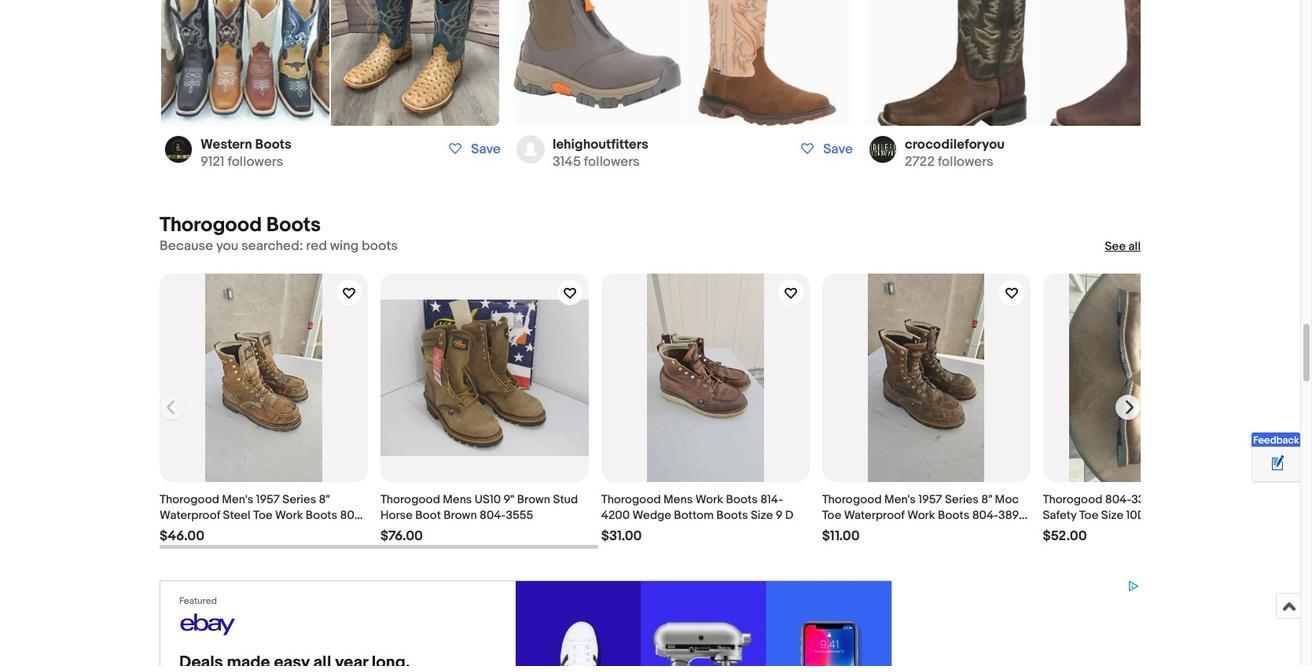 Task type: locate. For each thing, give the bounding box(es) containing it.
thorogood up "safety"
[[1043, 492, 1103, 507]]

work inside thorogood men's 1957 series 8" moc toe waterproof  work boots 804-3898 size 12
[[908, 508, 936, 523]]

thorogood up $46.00
[[160, 492, 219, 507]]

because you searched: red wing boots element
[[160, 239, 398, 255]]

followers inside lehighoutfitters 3145 followers
[[584, 154, 640, 170]]

804- left horse
[[340, 508, 366, 523]]

814-
[[761, 492, 783, 507]]

2 horizontal spatial toe
[[1079, 508, 1099, 523]]

2 toe from the left
[[822, 508, 842, 523]]

1 men's from the left
[[222, 492, 253, 507]]

save for western boots
[[471, 141, 501, 157]]

1 horizontal spatial 1957
[[919, 492, 943, 507]]

thorogood
[[160, 213, 262, 238], [160, 492, 219, 507], [381, 492, 440, 507], [601, 492, 661, 507], [822, 492, 882, 507], [1043, 492, 1103, 507]]

followers down crocodileforyou
[[938, 154, 994, 170]]

size
[[751, 508, 773, 523], [1101, 508, 1124, 523], [190, 524, 212, 539], [822, 524, 845, 539]]

9"
[[504, 492, 515, 507]]

series for $46.00
[[283, 492, 316, 507]]

size left 8
[[190, 524, 212, 539]]

boots
[[362, 239, 398, 254]]

1 1957 from the left
[[256, 492, 280, 507]]

save button for western boots
[[441, 140, 506, 158]]

because you searched: red wing boots
[[160, 239, 398, 254]]

2 horizontal spatial work
[[908, 508, 936, 523]]

9121
[[201, 154, 225, 170]]

because
[[160, 239, 213, 254]]

thorogood up horse
[[381, 492, 440, 507]]

8" inside thorogood men's 1957 series 8" waterproof steel toe work boots 804- 3898 size 8
[[319, 492, 330, 507]]

lehighoutfitters
[[553, 137, 649, 153]]

0 horizontal spatial mens
[[443, 492, 472, 507]]

$46.00 text field
[[160, 528, 205, 545]]

followers inside crocodileforyou 2722 followers
[[938, 154, 994, 170]]

0 vertical spatial brown
[[517, 492, 551, 507]]

toe right steel
[[253, 508, 273, 523]]

mens left us10
[[443, 492, 472, 507]]

0 horizontal spatial save
[[471, 141, 501, 157]]

thorogood up you
[[160, 213, 262, 238]]

1 save from the left
[[471, 141, 501, 157]]

save button
[[441, 140, 506, 158], [793, 140, 858, 158]]

crocodileforyou 2722 followers
[[905, 137, 1005, 170]]

0 horizontal spatial 1957
[[256, 492, 280, 507]]

3145
[[553, 154, 581, 170]]

804- up 10d
[[1105, 492, 1132, 507]]

804- inside thorogood 804-3310 wellington safety toe size 10d $52.00
[[1105, 492, 1132, 507]]

mens up "bottom"
[[664, 492, 693, 507]]

1957 inside thorogood men's 1957 series 8" waterproof steel toe work boots 804- 3898 size 8
[[256, 492, 280, 507]]

size left 12
[[822, 524, 845, 539]]

steel
[[223, 508, 251, 523]]

waterproof
[[160, 508, 220, 523], [844, 508, 905, 523]]

1 horizontal spatial work
[[696, 492, 724, 507]]

0 horizontal spatial followers
[[228, 154, 283, 170]]

12
[[847, 524, 858, 539]]

western boots 9121 followers
[[201, 137, 292, 170]]

8" inside thorogood men's 1957 series 8" moc toe waterproof  work boots 804-3898 size 12
[[982, 492, 993, 507]]

thorogood for thorogood 804-3310 wellington safety toe size 10d $52.00
[[1043, 492, 1103, 507]]

work inside thorogood men's 1957 series 8" waterproof steel toe work boots 804- 3898 size 8
[[275, 508, 303, 523]]

3555
[[506, 508, 533, 523]]

1 horizontal spatial men's
[[885, 492, 916, 507]]

2 save button from the left
[[793, 140, 858, 158]]

brown down us10
[[444, 508, 477, 523]]

boots inside western boots 9121 followers
[[255, 137, 292, 153]]

wellington
[[1159, 492, 1217, 507]]

series inside thorogood men's 1957 series 8" waterproof steel toe work boots 804- 3898 size 8
[[283, 492, 316, 507]]

work
[[696, 492, 724, 507], [275, 508, 303, 523], [908, 508, 936, 523]]

red
[[306, 239, 327, 254]]

feedback
[[1253, 434, 1300, 447]]

2 horizontal spatial followers
[[938, 154, 994, 170]]

804- down us10
[[480, 508, 506, 523]]

0 horizontal spatial brown
[[444, 508, 477, 523]]

804-
[[1105, 492, 1132, 507], [340, 508, 366, 523], [480, 508, 506, 523], [972, 508, 999, 523]]

1 vertical spatial 3898
[[160, 524, 187, 539]]

$46.00
[[160, 528, 205, 544]]

3898
[[999, 508, 1026, 523], [160, 524, 187, 539]]

0 horizontal spatial toe
[[253, 508, 273, 523]]

size left 10d
[[1101, 508, 1124, 523]]

$76.00 text field
[[381, 528, 423, 545]]

thorogood inside thorogood 804-3310 wellington safety toe size 10d $52.00
[[1043, 492, 1103, 507]]

1 horizontal spatial mens
[[664, 492, 693, 507]]

men's for $46.00
[[222, 492, 253, 507]]

1 waterproof from the left
[[160, 508, 220, 523]]

thorogood inside thorogood mens us10 9" brown stud horse boot brown 804-3555 $76.00
[[381, 492, 440, 507]]

western
[[201, 137, 252, 153]]

$11.00
[[822, 528, 860, 544]]

1 horizontal spatial followers
[[584, 154, 640, 170]]

thorogood inside thorogood men's 1957 series 8" moc toe waterproof  work boots 804-3898 size 12
[[822, 492, 882, 507]]

safety
[[1043, 508, 1077, 523]]

bottom
[[674, 508, 714, 523]]

2 save from the left
[[824, 141, 853, 157]]

0 horizontal spatial waterproof
[[160, 508, 220, 523]]

thorogood boots
[[160, 213, 321, 238]]

1 horizontal spatial 3898
[[999, 508, 1026, 523]]

2 followers from the left
[[584, 154, 640, 170]]

$11.00 text field
[[822, 528, 860, 545]]

0 vertical spatial 3898
[[999, 508, 1026, 523]]

followers
[[228, 154, 283, 170], [584, 154, 640, 170], [938, 154, 994, 170]]

brown up '3555'
[[517, 492, 551, 507]]

men's for $11.00
[[885, 492, 916, 507]]

toe inside thorogood men's 1957 series 8" waterproof steel toe work boots 804- 3898 size 8
[[253, 508, 273, 523]]

1 horizontal spatial 8"
[[982, 492, 993, 507]]

thorogood inside thorogood men's 1957 series 8" waterproof steel toe work boots 804- 3898 size 8
[[160, 492, 219, 507]]

3898 inside thorogood men's 1957 series 8" moc toe waterproof  work boots 804-3898 size 12
[[999, 508, 1026, 523]]

0 horizontal spatial series
[[283, 492, 316, 507]]

size left 9
[[751, 508, 773, 523]]

$52.00 text field
[[1043, 528, 1087, 545]]

save
[[471, 141, 501, 157], [824, 141, 853, 157]]

1 horizontal spatial save button
[[793, 140, 858, 158]]

1 save button from the left
[[441, 140, 506, 158]]

waterproof up $46.00
[[160, 508, 220, 523]]

8"
[[319, 492, 330, 507], [982, 492, 993, 507]]

1 mens from the left
[[443, 492, 472, 507]]

men's inside thorogood men's 1957 series 8" waterproof steel toe work boots 804- 3898 size 8
[[222, 492, 253, 507]]

boots
[[255, 137, 292, 153], [266, 213, 321, 238], [726, 492, 758, 507], [306, 508, 337, 523], [717, 508, 748, 523], [938, 508, 970, 523]]

1957 for $11.00
[[919, 492, 943, 507]]

3898 inside thorogood men's 1957 series 8" waterproof steel toe work boots 804- 3898 size 8
[[160, 524, 187, 539]]

1957 inside thorogood men's 1957 series 8" moc toe waterproof  work boots 804-3898 size 12
[[919, 492, 943, 507]]

0 horizontal spatial save button
[[441, 140, 506, 158]]

men's inside thorogood men's 1957 series 8" moc toe waterproof  work boots 804-3898 size 12
[[885, 492, 916, 507]]

10d
[[1126, 508, 1146, 523]]

2 series from the left
[[945, 492, 979, 507]]

work for $11.00
[[908, 508, 936, 523]]

mens
[[443, 492, 472, 507], [664, 492, 693, 507]]

1 8" from the left
[[319, 492, 330, 507]]

2 waterproof from the left
[[844, 508, 905, 523]]

men's
[[222, 492, 253, 507], [885, 492, 916, 507]]

1 horizontal spatial toe
[[822, 508, 842, 523]]

thorogood up 12
[[822, 492, 882, 507]]

1 horizontal spatial series
[[945, 492, 979, 507]]

3 followers from the left
[[938, 154, 994, 170]]

series inside thorogood men's 1957 series 8" moc toe waterproof  work boots 804-3898 size 12
[[945, 492, 979, 507]]

3898 left 8
[[160, 524, 187, 539]]

thorogood inside thorogood mens work boots 814- 4200 wedge bottom boots size 9 d $31.00
[[601, 492, 661, 507]]

8" for $46.00
[[319, 492, 330, 507]]

waterproof up 12
[[844, 508, 905, 523]]

mens inside thorogood mens work boots 814- 4200 wedge bottom boots size 9 d $31.00
[[664, 492, 693, 507]]

size inside thorogood men's 1957 series 8" moc toe waterproof  work boots 804-3898 size 12
[[822, 524, 845, 539]]

followers down lehighoutfitters
[[584, 154, 640, 170]]

mens inside thorogood mens us10 9" brown stud horse boot brown 804-3555 $76.00
[[443, 492, 472, 507]]

0 horizontal spatial 8"
[[319, 492, 330, 507]]

3898 down the moc
[[999, 508, 1026, 523]]

thorogood up "4200"
[[601, 492, 661, 507]]

2 men's from the left
[[885, 492, 916, 507]]

featured
[[179, 595, 217, 607]]

featured link
[[160, 580, 893, 666]]

0 horizontal spatial 3898
[[160, 524, 187, 539]]

8
[[215, 524, 222, 539]]

followers down the western
[[228, 154, 283, 170]]

boots inside thorogood men's 1957 series 8" waterproof steel toe work boots 804- 3898 size 8
[[306, 508, 337, 523]]

toe right "safety"
[[1079, 508, 1099, 523]]

2 1957 from the left
[[919, 492, 943, 507]]

1 horizontal spatial save
[[824, 141, 853, 157]]

1 series from the left
[[283, 492, 316, 507]]

work inside thorogood mens work boots 814- 4200 wedge bottom boots size 9 d $31.00
[[696, 492, 724, 507]]

you
[[216, 239, 238, 254]]

1 horizontal spatial waterproof
[[844, 508, 905, 523]]

804- down the moc
[[972, 508, 999, 523]]

804- inside thorogood men's 1957 series 8" waterproof steel toe work boots 804- 3898 size 8
[[340, 508, 366, 523]]

3310
[[1132, 492, 1156, 507]]

toe up '$11.00'
[[822, 508, 842, 523]]

2 8" from the left
[[982, 492, 993, 507]]

0 horizontal spatial work
[[275, 508, 303, 523]]

0 horizontal spatial men's
[[222, 492, 253, 507]]

d
[[785, 508, 794, 523]]

2 mens from the left
[[664, 492, 693, 507]]

see
[[1105, 239, 1126, 254]]

1957
[[256, 492, 280, 507], [919, 492, 943, 507]]

brown
[[517, 492, 551, 507], [444, 508, 477, 523]]

toe
[[253, 508, 273, 523], [822, 508, 842, 523], [1079, 508, 1099, 523]]

1 followers from the left
[[228, 154, 283, 170]]

1 toe from the left
[[253, 508, 273, 523]]

series
[[283, 492, 316, 507], [945, 492, 979, 507]]

3 toe from the left
[[1079, 508, 1099, 523]]



Task type: vqa. For each thing, say whether or not it's contained in the screenshot.
THE TOP
no



Task type: describe. For each thing, give the bounding box(es) containing it.
$31.00
[[601, 528, 642, 544]]

thorogood boots link
[[160, 213, 321, 238]]

4200
[[601, 508, 630, 523]]

thorogood 804-3310 wellington safety toe size 10d $52.00
[[1043, 492, 1217, 544]]

followers for 3145
[[584, 154, 640, 170]]

stud
[[553, 492, 578, 507]]

all
[[1129, 239, 1141, 254]]

waterproof inside thorogood men's 1957 series 8" moc toe waterproof  work boots 804-3898 size 12
[[844, 508, 905, 523]]

thorogood mens work boots 814- 4200 wedge bottom boots size 9 d $31.00
[[601, 492, 794, 544]]

see all
[[1105, 239, 1141, 254]]

followers for 2722
[[938, 154, 994, 170]]

size inside thorogood men's 1957 series 8" waterproof steel toe work boots 804- 3898 size 8
[[190, 524, 212, 539]]

804- inside thorogood mens us10 9" brown stud horse boot brown 804-3555 $76.00
[[480, 508, 506, 523]]

boots inside thorogood men's 1957 series 8" moc toe waterproof  work boots 804-3898 size 12
[[938, 508, 970, 523]]

1957 for $46.00
[[256, 492, 280, 507]]

series for $11.00
[[945, 492, 979, 507]]

mens for $76.00
[[443, 492, 472, 507]]

1 vertical spatial brown
[[444, 508, 477, 523]]

size inside thorogood 804-3310 wellington safety toe size 10d $52.00
[[1101, 508, 1124, 523]]

thorogood mens us10 9" brown stud horse boot brown 804-3555 $76.00
[[381, 492, 578, 544]]

moc
[[995, 492, 1019, 507]]

thorogood men's 1957 series 8" waterproof steel toe work boots 804- 3898 size 8
[[160, 492, 366, 539]]

save for lehighoutfitters
[[824, 141, 853, 157]]

3898 for $11.00
[[999, 508, 1026, 523]]

toe inside thorogood 804-3310 wellington safety toe size 10d $52.00
[[1079, 508, 1099, 523]]

wing
[[330, 239, 359, 254]]

followers inside western boots 9121 followers
[[228, 154, 283, 170]]

see all link
[[1105, 239, 1141, 255]]

$76.00
[[381, 528, 423, 544]]

thorogood for thorogood men's 1957 series 8" moc toe waterproof  work boots 804-3898 size 12
[[822, 492, 882, 507]]

wedge
[[633, 508, 672, 523]]

work for $46.00
[[275, 508, 303, 523]]

thorogood for thorogood mens us10 9" brown stud horse boot brown 804-3555 $76.00
[[381, 492, 440, 507]]

2722
[[905, 154, 935, 170]]

$52.00
[[1043, 528, 1087, 544]]

advertisement region
[[905, 580, 1141, 666]]

us10
[[475, 492, 501, 507]]

lehighoutfitters 3145 followers
[[553, 137, 649, 170]]

boot
[[415, 508, 441, 523]]

$31.00 text field
[[601, 528, 642, 545]]

thorogood for thorogood mens work boots 814- 4200 wedge bottom boots size 9 d $31.00
[[601, 492, 661, 507]]

save button for lehighoutfitters
[[793, 140, 858, 158]]

thorogood men's 1957 series 8" moc toe waterproof  work boots 804-3898 size 12
[[822, 492, 1026, 539]]

3898 for $46.00
[[160, 524, 187, 539]]

toe inside thorogood men's 1957 series 8" moc toe waterproof  work boots 804-3898 size 12
[[822, 508, 842, 523]]

9
[[776, 508, 783, 523]]

804- inside thorogood men's 1957 series 8" moc toe waterproof  work boots 804-3898 size 12
[[972, 508, 999, 523]]

mens for $31.00
[[664, 492, 693, 507]]

crocodileforyou
[[905, 137, 1005, 153]]

searched:
[[241, 239, 303, 254]]

8" for $11.00
[[982, 492, 993, 507]]

size inside thorogood mens work boots 814- 4200 wedge bottom boots size 9 d $31.00
[[751, 508, 773, 523]]

horse
[[381, 508, 413, 523]]

thorogood for thorogood men's 1957 series 8" waterproof steel toe work boots 804- 3898 size 8
[[160, 492, 219, 507]]

1 horizontal spatial brown
[[517, 492, 551, 507]]

waterproof inside thorogood men's 1957 series 8" waterproof steel toe work boots 804- 3898 size 8
[[160, 508, 220, 523]]

thorogood for thorogood boots
[[160, 213, 262, 238]]



